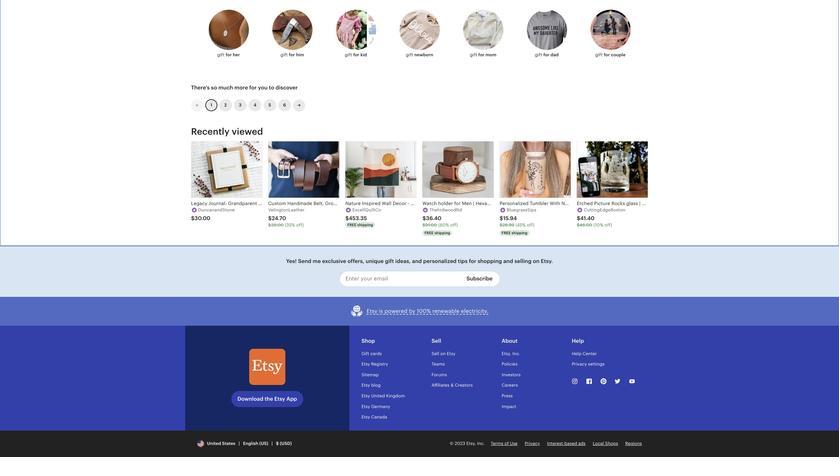 Task type: vqa. For each thing, say whether or not it's contained in the screenshot.
leftmost the Watch
yes



Task type: describe. For each thing, give the bounding box(es) containing it.
36.40
[[426, 215, 442, 222]]

etsy for etsy blog
[[362, 383, 370, 388]]

yes!
[[286, 258, 297, 264]]

cuttingedgeboston
[[584, 208, 626, 213]]

velingtonleather $ 24.70 $ 38.00 (35% off)
[[269, 208, 305, 228]]

press
[[502, 394, 513, 399]]

there's
[[191, 85, 210, 91]]

ads
[[579, 441, 586, 446]]

local shops
[[593, 441, 619, 446]]

for for for kid
[[354, 52, 360, 57]]

2 link
[[219, 99, 232, 112]]

2 horizontal spatial |
[[474, 201, 475, 206]]

for right tips
[[469, 258, 477, 264]]

1 link
[[205, 99, 217, 112]]

local
[[593, 441, 605, 446]]

1 vertical spatial inc.
[[478, 441, 485, 446]]

subscribe button
[[462, 271, 500, 287]]

etsy canada link
[[362, 415, 388, 420]]

gift for gift for dad
[[536, 52, 543, 57]]

for for for dad
[[544, 52, 550, 57]]

shopping
[[478, 258, 503, 264]]

thehrdwoodltd
[[430, 208, 463, 213]]

germany
[[372, 404, 391, 409]]

4 link
[[249, 99, 262, 112]]

off) for 15.94
[[527, 223, 535, 228]]

watch holder for men | hexagon watch stand image
[[423, 141, 494, 198]]

electricity.
[[461, 308, 489, 315]]

interest-based ads link
[[548, 441, 586, 446]]

etsy for etsy germany
[[362, 404, 370, 409]]

so
[[211, 85, 217, 91]]

watch holder for men | hexagon watch stand
[[423, 201, 527, 206]]

28.99
[[503, 223, 515, 228]]

1 vertical spatial on
[[441, 351, 446, 356]]

excellquiltco
[[353, 208, 382, 213]]

personalized tumbler with name gift for mom custom coffee mug with floral design with birth flower glass tumbler for bridesmaid gift image
[[500, 141, 571, 198]]

for for for couple
[[604, 52, 611, 57]]

personalized
[[424, 258, 457, 264]]

(45%
[[516, 223, 526, 228]]

gift cards link
[[362, 351, 382, 356]]

0 vertical spatial etsy,
[[502, 351, 512, 356]]

$ 41.40 $ 46.00 (10% off)
[[577, 215, 613, 228]]

her
[[233, 52, 240, 57]]

etsy.
[[541, 258, 553, 264]]

privacy settings
[[572, 362, 605, 367]]

policies link
[[502, 362, 518, 367]]

$ 36.40 $ 91.00 (60% off) free shipping
[[423, 215, 458, 235]]

use
[[510, 441, 518, 446]]

for left the you
[[250, 85, 257, 91]]

free for 15.94
[[502, 231, 511, 235]]

etsy for etsy canada
[[362, 415, 370, 420]]

help for help
[[572, 338, 585, 344]]

couple
[[612, 52, 626, 57]]

privacy for privacy link
[[525, 441, 540, 446]]

kid
[[361, 52, 367, 57]]

settings
[[589, 362, 605, 367]]

shops
[[606, 441, 619, 446]]

blog
[[372, 383, 381, 388]]

offers,
[[348, 258, 365, 264]]

free for 36.40
[[425, 231, 434, 235]]

canada
[[372, 415, 388, 420]]

$ inside $ 453.35 free shipping
[[346, 215, 349, 222]]

91.00
[[426, 223, 438, 228]]

5
[[269, 103, 271, 108]]

free inside $ 453.35 free shipping
[[348, 223, 357, 227]]

sell for sell on etsy
[[432, 351, 440, 356]]

sitemap link
[[362, 372, 379, 378]]

download the etsy app link
[[232, 391, 303, 407]]

1
[[210, 103, 212, 108]]

registry
[[372, 362, 389, 367]]

3
[[239, 103, 242, 108]]

investors link
[[502, 372, 521, 378]]

forums link
[[432, 372, 448, 378]]

6 link
[[278, 99, 291, 112]]

privacy settings link
[[572, 362, 605, 367]]

duncanandstone
[[198, 208, 235, 213]]

about
[[502, 338, 518, 344]]

us image
[[197, 441, 204, 447]]

subscribe
[[467, 276, 493, 282]]

download
[[238, 396, 264, 402]]

to
[[269, 85, 275, 91]]

for for for mom
[[479, 52, 485, 57]]

etsy blog
[[362, 383, 381, 388]]

newborn
[[415, 52, 434, 57]]

policies
[[502, 362, 518, 367]]

1 horizontal spatial inc.
[[513, 351, 521, 356]]

hexagon
[[476, 201, 496, 206]]

selling
[[515, 258, 532, 264]]

gift for gift for her
[[217, 52, 225, 57]]

(60%
[[439, 223, 450, 228]]

impact
[[502, 404, 517, 409]]

gift for gift for him
[[281, 52, 288, 57]]

etsy germany
[[362, 404, 391, 409]]

legacy journal: grandparent journal and memory book | mother's day gift for mom or wife | new grandmother gift | family tree book image
[[191, 141, 262, 198]]

5 link
[[264, 99, 276, 112]]

powered
[[385, 308, 408, 315]]

gift left ideas,
[[385, 258, 394, 264]]

shipping for 15.94
[[512, 231, 528, 235]]

2 watch from the left
[[498, 201, 512, 206]]

affiliates & creators
[[432, 383, 473, 388]]

careers link
[[502, 383, 518, 388]]

sell on etsy link
[[432, 351, 456, 356]]

regions button
[[626, 441, 643, 447]]

gift for couple
[[596, 52, 626, 57]]

sell for sell
[[432, 338, 442, 344]]

etsy for etsy is powered by 100% renewable electricity.
[[367, 308, 378, 315]]

by
[[409, 308, 416, 315]]

help for help center
[[572, 351, 582, 356]]

shipping for 36.40
[[435, 231, 451, 235]]

24.70
[[272, 215, 286, 222]]

46.00
[[580, 223, 593, 228]]

etsy for etsy registry
[[362, 362, 370, 367]]

gift for kid
[[345, 52, 367, 57]]

0 vertical spatial on
[[533, 258, 540, 264]]



Task type: locate. For each thing, give the bounding box(es) containing it.
gift for gift newborn
[[406, 52, 414, 57]]

| right men
[[474, 201, 475, 206]]

inc. left terms
[[478, 441, 485, 446]]

etsy right the
[[275, 396, 285, 402]]

dad
[[551, 52, 559, 57]]

0 horizontal spatial etsy,
[[467, 441, 476, 446]]

inc. up policies
[[513, 351, 521, 356]]

kingdom
[[387, 394, 405, 399]]

for left mom on the top
[[479, 52, 485, 57]]

0 horizontal spatial shipping
[[358, 223, 374, 227]]

help
[[572, 338, 585, 344], [572, 351, 582, 356]]

0 vertical spatial inc.
[[513, 351, 521, 356]]

0 vertical spatial privacy
[[572, 362, 587, 367]]

gift left him
[[281, 52, 288, 57]]

etsy united kingdom
[[362, 394, 405, 399]]

watch
[[423, 201, 437, 206], [498, 201, 512, 206]]

on
[[533, 258, 540, 264], [441, 351, 446, 356]]

him
[[296, 52, 304, 57]]

0 horizontal spatial free
[[348, 223, 357, 227]]

for for for her
[[226, 52, 232, 57]]

etsy left "is"
[[367, 308, 378, 315]]

gift left dad
[[536, 52, 543, 57]]

you
[[258, 85, 268, 91]]

etched picture rocks glass | father's day, dad gifts, personalized whiskey glass, personalized glassware, custom portrait, unique dad gifts image
[[577, 141, 649, 198]]

tips
[[458, 258, 468, 264]]

for left men
[[455, 201, 461, 206]]

1 vertical spatial privacy
[[525, 441, 540, 446]]

1 vertical spatial etsy,
[[467, 441, 476, 446]]

off) right (10%
[[605, 223, 613, 228]]

etsy canada
[[362, 415, 388, 420]]

off) for 41.40
[[605, 223, 613, 228]]

for left him
[[289, 52, 295, 57]]

states
[[222, 441, 236, 446]]

yes! send me exclusive offers, unique gift ideas, and personalized tips for shopping and selling on etsy.
[[286, 258, 553, 264]]

etsy up forums
[[447, 351, 456, 356]]

sell
[[432, 338, 442, 344], [432, 351, 440, 356]]

free inside the $ 36.40 $ 91.00 (60% off) free shipping
[[425, 231, 434, 235]]

1 and from the left
[[413, 258, 422, 264]]

1 horizontal spatial and
[[504, 258, 514, 264]]

help left center
[[572, 351, 582, 356]]

shipping inside the "$ 15.94 $ 28.99 (45% off) free shipping"
[[512, 231, 528, 235]]

0 horizontal spatial watch
[[423, 201, 437, 206]]

$ 453.35 free shipping
[[346, 215, 374, 227]]

gift for her
[[217, 52, 240, 57]]

affiliates
[[432, 383, 450, 388]]

men
[[462, 201, 472, 206]]

privacy
[[572, 362, 587, 367], [525, 441, 540, 446]]

etsy for etsy united kingdom
[[362, 394, 370, 399]]

1 horizontal spatial shipping
[[435, 231, 451, 235]]

off) inside the $ 36.40 $ 91.00 (60% off) free shipping
[[451, 223, 458, 228]]

etsy inside etsy is powered by 100% renewable electricity. button
[[367, 308, 378, 315]]

gift cards
[[362, 351, 382, 356]]

shipping down (45%
[[512, 231, 528, 235]]

etsy, right 2023
[[467, 441, 476, 446]]

terms of use
[[491, 441, 518, 446]]

privacy for privacy settings
[[572, 362, 587, 367]]

1 horizontal spatial |
[[272, 441, 273, 446]]

regions
[[626, 441, 643, 446]]

united down blog
[[372, 394, 385, 399]]

30.00
[[195, 215, 211, 222]]

etsy, up policies
[[502, 351, 512, 356]]

3 off) from the left
[[527, 223, 535, 228]]

2 and from the left
[[504, 258, 514, 264]]

custom handmade belt, grooms men gift, engraved leather belt, christmas gift for him, handmade belt, belt for men, gift for boyfriend image
[[269, 141, 340, 198]]

affiliates & creators link
[[432, 383, 473, 388]]

off) right (35%
[[297, 223, 304, 228]]

gift left mom on the top
[[470, 52, 478, 57]]

gift left newborn on the top of page
[[406, 52, 414, 57]]

inc.
[[513, 351, 521, 356], [478, 441, 485, 446]]

1 help from the top
[[572, 338, 585, 344]]

gift left couple
[[596, 52, 603, 57]]

sell up sell on etsy "link"
[[432, 338, 442, 344]]

based
[[565, 441, 578, 446]]

etsy registry link
[[362, 362, 389, 367]]

off) right the (60%
[[451, 223, 458, 228]]

0 horizontal spatial on
[[441, 351, 446, 356]]

for left kid
[[354, 52, 360, 57]]

watch up 36.40
[[423, 201, 437, 206]]

teams link
[[432, 362, 445, 367]]

etsy, inc.
[[502, 351, 521, 356]]

| right (us)
[[272, 441, 273, 446]]

for left couple
[[604, 52, 611, 57]]

(10%
[[594, 223, 604, 228]]

and right ideas,
[[413, 258, 422, 264]]

privacy right the use
[[525, 441, 540, 446]]

0 horizontal spatial and
[[413, 258, 422, 264]]

1 sell from the top
[[432, 338, 442, 344]]

app
[[287, 396, 297, 402]]

453.35
[[349, 215, 367, 222]]

1 horizontal spatial united
[[372, 394, 385, 399]]

shipping down 453.35
[[358, 223, 374, 227]]

holder
[[439, 201, 453, 206]]

bluegrasssips
[[507, 208, 537, 213]]

exclusive
[[322, 258, 347, 264]]

gift for gift for kid
[[345, 52, 353, 57]]

shipping inside the $ 36.40 $ 91.00 (60% off) free shipping
[[435, 231, 451, 235]]

2023
[[455, 441, 466, 446]]

etsy down gift at the bottom of the page
[[362, 362, 370, 367]]

gift for gift for couple
[[596, 52, 603, 57]]

off) for 36.40
[[451, 223, 458, 228]]

2 off) from the left
[[451, 223, 458, 228]]

2 horizontal spatial free
[[502, 231, 511, 235]]

$
[[191, 215, 195, 222], [269, 215, 272, 222], [346, 215, 349, 222], [423, 215, 426, 222], [500, 215, 504, 222], [577, 215, 581, 222], [269, 223, 271, 228], [423, 223, 426, 228], [500, 223, 503, 228], [577, 223, 580, 228], [276, 441, 279, 446]]

for left her
[[226, 52, 232, 57]]

united states   |   english (us)   |   $ (usd)
[[205, 441, 292, 446]]

2 help from the top
[[572, 351, 582, 356]]

etsy is powered by 100% renewable electricity. button
[[351, 305, 489, 318]]

united right us icon
[[207, 441, 221, 446]]

sell up teams
[[432, 351, 440, 356]]

© 2023 etsy, inc.
[[450, 441, 485, 446]]

Enter your email field
[[340, 271, 462, 287]]

press link
[[502, 394, 513, 399]]

1 watch from the left
[[423, 201, 437, 206]]

and left selling
[[504, 258, 514, 264]]

(usd)
[[280, 441, 292, 446]]

4
[[254, 103, 257, 108]]

velingtonleather
[[269, 208, 305, 213]]

0 vertical spatial sell
[[432, 338, 442, 344]]

0 horizontal spatial privacy
[[525, 441, 540, 446]]

ideas,
[[396, 258, 411, 264]]

2 horizontal spatial shipping
[[512, 231, 528, 235]]

gift for gift for mom
[[470, 52, 478, 57]]

4 off) from the left
[[605, 223, 613, 228]]

etsy, inc. link
[[502, 351, 521, 356]]

gift for mom
[[470, 52, 497, 57]]

0 horizontal spatial inc.
[[478, 441, 485, 446]]

0 horizontal spatial united
[[207, 441, 221, 446]]

for left dad
[[544, 52, 550, 57]]

careers
[[502, 383, 518, 388]]

download the etsy app
[[238, 396, 297, 402]]

2 sell from the top
[[432, 351, 440, 356]]

etsy registry
[[362, 362, 389, 367]]

shipping down the (60%
[[435, 231, 451, 235]]

interest-based ads
[[548, 441, 586, 446]]

etsy left canada
[[362, 415, 370, 420]]

shipping inside $ 453.35 free shipping
[[358, 223, 374, 227]]

etsy up etsy canada "link"
[[362, 404, 370, 409]]

mom
[[486, 52, 497, 57]]

viewed
[[232, 126, 263, 137]]

off) right (45%
[[527, 223, 535, 228]]

etsy blog link
[[362, 383, 381, 388]]

privacy link
[[525, 441, 540, 446]]

1 vertical spatial help
[[572, 351, 582, 356]]

etsy down etsy blog
[[362, 394, 370, 399]]

1 horizontal spatial etsy,
[[502, 351, 512, 356]]

etsy
[[367, 308, 378, 315], [447, 351, 456, 356], [362, 362, 370, 367], [362, 383, 370, 388], [362, 394, 370, 399], [275, 396, 285, 402], [362, 404, 370, 409], [362, 415, 370, 420]]

free down 453.35
[[348, 223, 357, 227]]

| right states
[[239, 441, 240, 446]]

local shops link
[[593, 441, 619, 446]]

$ 15.94 $ 28.99 (45% off) free shipping
[[500, 215, 535, 235]]

terms of use link
[[491, 441, 518, 446]]

etsy left blog
[[362, 383, 370, 388]]

off) inside velingtonleather $ 24.70 $ 38.00 (35% off)
[[297, 223, 304, 228]]

nature inspired wall decor - quilted wall hanging - landscape tapestry - modern cabin decor - statement wall art image
[[346, 141, 417, 198]]

0 horizontal spatial |
[[239, 441, 240, 446]]

gift left kid
[[345, 52, 353, 57]]

1 vertical spatial sell
[[432, 351, 440, 356]]

the
[[265, 396, 273, 402]]

free down 91.00
[[425, 231, 434, 235]]

1 horizontal spatial privacy
[[572, 362, 587, 367]]

impact link
[[502, 404, 517, 409]]

privacy down "help center"
[[572, 362, 587, 367]]

free down 28.99
[[502, 231, 511, 235]]

100%
[[417, 308, 431, 315]]

on up teams
[[441, 351, 446, 356]]

off) inside the "$ 15.94 $ 28.99 (45% off) free shipping"
[[527, 223, 535, 228]]

etsy is powered by 100% renewable electricity.
[[367, 308, 489, 315]]

watch left stand
[[498, 201, 512, 206]]

forums
[[432, 372, 448, 378]]

gift newborn
[[406, 52, 434, 57]]

united
[[372, 394, 385, 399], [207, 441, 221, 446]]

15.94
[[504, 215, 517, 222]]

0 vertical spatial help
[[572, 338, 585, 344]]

for for for him
[[289, 52, 295, 57]]

(us)
[[260, 441, 269, 446]]

on left etsy.
[[533, 258, 540, 264]]

discover
[[276, 85, 298, 91]]

gift left her
[[217, 52, 225, 57]]

help up "help center"
[[572, 338, 585, 344]]

1 horizontal spatial watch
[[498, 201, 512, 206]]

6
[[284, 103, 286, 108]]

english
[[243, 441, 259, 446]]

for
[[226, 52, 232, 57], [289, 52, 295, 57], [354, 52, 360, 57], [479, 52, 485, 57], [544, 52, 550, 57], [604, 52, 611, 57], [250, 85, 257, 91], [455, 201, 461, 206], [469, 258, 477, 264]]

1 horizontal spatial free
[[425, 231, 434, 235]]

0 vertical spatial united
[[372, 394, 385, 399]]

creators
[[455, 383, 473, 388]]

1 off) from the left
[[297, 223, 304, 228]]

off) inside $ 41.40 $ 46.00 (10% off)
[[605, 223, 613, 228]]

38.00
[[271, 223, 284, 228]]

free inside the "$ 15.94 $ 28.99 (45% off) free shipping"
[[502, 231, 511, 235]]

stand
[[513, 201, 527, 206]]

1 vertical spatial united
[[207, 441, 221, 446]]

1 horizontal spatial on
[[533, 258, 540, 264]]



